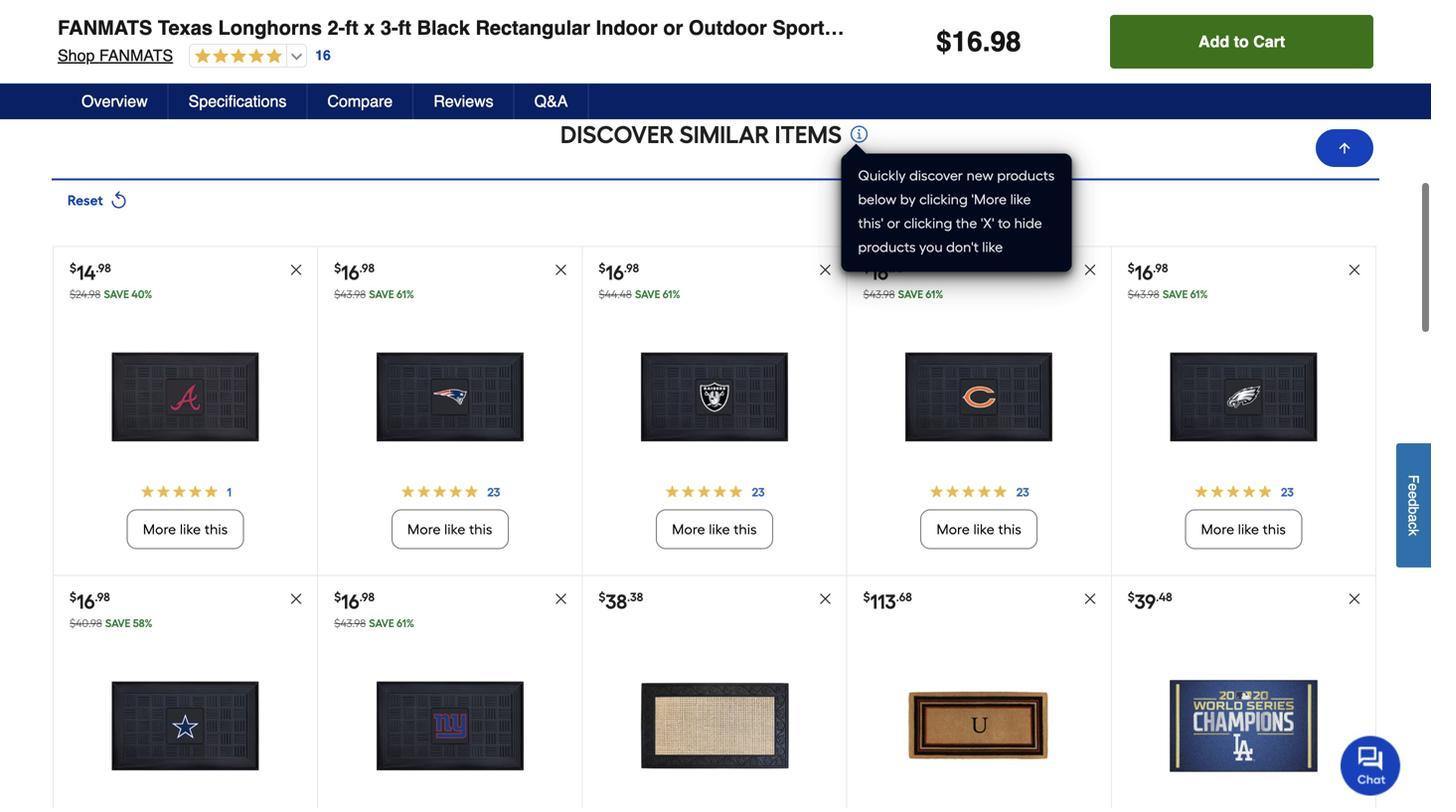 Task type: locate. For each thing, give the bounding box(es) containing it.
1 vertical spatial clicking
[[904, 215, 953, 232]]

this for fanmats chicago bears 2-ft x 3-ft black rectangular outdoor sports door mat image more like this button
[[999, 521, 1022, 538]]

40%
[[131, 288, 152, 301]]

to inside return your new, unused item in-store or ship it back to us free of charge.
[[1260, 0, 1271, 16]]

k
[[1406, 529, 1422, 536]]

e
[[1406, 483, 1422, 491], [1406, 491, 1422, 499]]

more like this list item for close icon related to $44.48 save 61%
[[583, 321, 847, 575]]

you
[[920, 239, 943, 255]]

chat invite button image
[[1341, 735, 1402, 796]]

5 this from the left
[[1263, 521, 1287, 538]]

.68
[[897, 590, 913, 605]]

to
[[1260, 0, 1271, 16], [1235, 32, 1250, 51], [998, 215, 1011, 232]]

3 more like this button from the left
[[656, 509, 774, 549]]

similar
[[680, 120, 770, 149]]

more for more like this list item associated with close icon related to $44.48 save 61%
[[672, 521, 706, 538]]

1 horizontal spatial to
[[1235, 32, 1250, 51]]

$ inside $ 14 .98
[[70, 261, 77, 276]]

close image for fanmats chicago bears 2-ft x 3-ft black rectangular outdoor sports door mat image
[[1084, 263, 1098, 277]]

more like this button
[[127, 509, 244, 549], [392, 509, 509, 549], [656, 509, 774, 549], [921, 509, 1038, 549], [1186, 509, 1303, 549]]

close image for $44.48 save 61%
[[819, 263, 833, 277]]

$ 16 .98
[[334, 261, 375, 285], [599, 261, 639, 285], [864, 261, 904, 285], [1128, 261, 1169, 285], [70, 590, 110, 614], [334, 590, 375, 614]]

your
[[977, 0, 1004, 16]]

add
[[1199, 32, 1230, 51]]

more like this list item for fanmats philadelphia eagles 2-ft x 3-ft black rectangular indoor or outdoor sports door mat image close image
[[1112, 321, 1376, 575]]

to inside "button"
[[1235, 32, 1250, 51]]

new,
[[1008, 0, 1036, 16]]

more for more like this list item for close icon corresponding to $24.98 save 40%
[[143, 521, 176, 538]]

$43.98 save 61% for fanmats new england patriots 2-ft x 3-ft black rectangular indoor or outdoor sports door mat image
[[334, 288, 414, 301]]

3-
[[381, 16, 398, 39]]

'x'
[[981, 215, 995, 232]]

14
[[77, 261, 96, 285]]

1 more like this from the left
[[143, 521, 228, 538]]

c
[[1406, 522, 1422, 529]]

61% for fanmats new england patriots 2-ft x 3-ft black rectangular indoor or outdoor sports door mat image
[[397, 288, 414, 301]]

rotate left image
[[107, 188, 130, 211]]

this
[[205, 521, 228, 538], [469, 521, 493, 538], [734, 521, 757, 538], [999, 521, 1022, 538], [1263, 521, 1287, 538]]

close image for fanmats philadelphia eagles 2-ft x 3-ft black rectangular indoor or outdoor sports door mat image
[[1348, 263, 1362, 277]]

1 vertical spatial to
[[1235, 32, 1250, 51]]

61%
[[397, 288, 414, 301], [663, 288, 681, 301], [926, 288, 944, 301], [1191, 288, 1209, 301], [397, 617, 414, 630]]

clicking down the discover
[[920, 191, 968, 208]]

.98
[[96, 261, 111, 276], [360, 261, 375, 276], [624, 261, 639, 276], [889, 261, 904, 276], [1154, 261, 1169, 276], [95, 590, 110, 605], [360, 590, 375, 605]]

shop for 4.8 stars image to the top
[[52, 21, 89, 39]]

more like this for fanmats philadelphia eagles 2-ft x 3-ft black rectangular indoor or outdoor sports door mat image's more like this button
[[1202, 521, 1287, 538]]

2 more like this list item from the left
[[318, 321, 582, 575]]

5 more like this list item from the left
[[1112, 321, 1376, 575]]

3 more like this from the left
[[672, 521, 757, 538]]

texas
[[158, 16, 213, 39]]

4 more like this from the left
[[937, 521, 1022, 538]]

$43.98 save 61% for fanmats philadelphia eagles 2-ft x 3-ft black rectangular indoor or outdoor sports door mat image
[[1128, 288, 1209, 301]]

1 more like this button from the left
[[127, 509, 244, 549]]

0 vertical spatial 4.8 stars image
[[184, 21, 277, 40]]

16
[[309, 21, 325, 37], [952, 26, 983, 58], [315, 47, 331, 63], [341, 261, 360, 285], [606, 261, 624, 285], [871, 261, 889, 285], [1135, 261, 1154, 285], [77, 590, 95, 614], [341, 590, 360, 614]]

4.8 stars image
[[184, 21, 277, 40], [190, 48, 283, 66]]

add to cart
[[1199, 32, 1286, 51]]

save for fanmats philadelphia eagles 2-ft x 3-ft black rectangular indoor or outdoor sports door mat image
[[1163, 288, 1188, 301]]

free
[[1294, 0, 1318, 16]]

sports
[[773, 16, 836, 39]]

or right indoor
[[664, 16, 683, 39]]

or left ship at the top of page
[[1170, 0, 1182, 16]]

more for more like this list item for fanmats philadelphia eagles 2-ft x 3-ft black rectangular indoor or outdoor sports door mat image close image
[[1202, 521, 1235, 538]]

1 horizontal spatial products
[[998, 167, 1055, 184]]

f e e d b a c k
[[1406, 475, 1422, 536]]

.98 for the fanmats las vegas raiders 2-ft x 3-ft black rectangular outdoor sports door mat image
[[624, 261, 639, 276]]

q&a button
[[515, 84, 589, 119]]

overview button
[[62, 84, 169, 119]]

info outlined image
[[848, 123, 871, 146]]

or
[[1170, 0, 1182, 16], [664, 16, 683, 39], [888, 215, 901, 232]]

fanmats for the bottom 4.8 stars image
[[99, 46, 173, 65]]

2 horizontal spatial or
[[1170, 0, 1182, 16]]

item number 3 6 0 4 4 5 and model number 1 1 3 8 6 element
[[52, 0, 1380, 13]]

more like this button for fanmats atlanta braves 2-ft x 3-ft black rectangular outdoor sports door mat image at the left of the page
[[127, 509, 244, 549]]

.98 inside $ 14 .98
[[96, 261, 111, 276]]

0 horizontal spatial products
[[859, 239, 916, 255]]

4 more like this list item from the left
[[848, 321, 1111, 575]]

$24.98
[[70, 288, 101, 301]]

1 more like this list item from the left
[[54, 321, 317, 575]]

to right add on the top right of the page
[[1235, 32, 1250, 51]]

.98 for fanmats philadelphia eagles 2-ft x 3-ft black rectangular indoor or outdoor sports door mat image
[[1154, 261, 1169, 276]]

like
[[1011, 191, 1032, 208], [983, 239, 1004, 255], [180, 521, 201, 538], [445, 521, 466, 538], [709, 521, 731, 538], [974, 521, 995, 538], [1239, 521, 1260, 538]]

like for more like this list item for fanmats philadelphia eagles 2-ft x 3-ft black rectangular indoor or outdoor sports door mat image close image
[[1239, 521, 1260, 538]]

.98 for fanmats chicago bears 2-ft x 3-ft black rectangular outdoor sports door mat image
[[889, 261, 904, 276]]

like for more like this list item for close icon corresponding to $24.98 save 40%
[[180, 521, 201, 538]]

2 horizontal spatial to
[[1260, 0, 1271, 16]]

0 vertical spatial shop fanmats
[[52, 21, 167, 39]]

3 this from the left
[[734, 521, 757, 538]]

shop for the bottom 4.8 stars image
[[58, 46, 95, 65]]

5 more like this from the left
[[1202, 521, 1287, 538]]

2 more like this button from the left
[[392, 509, 509, 549]]

close image for fanmats new england patriots 2-ft x 3-ft black rectangular indoor or outdoor sports door mat image
[[554, 263, 568, 277]]

$ 16 .98 for the fanmats las vegas raiders 2-ft x 3-ft black rectangular outdoor sports door mat image
[[599, 261, 639, 285]]

$
[[937, 26, 952, 58], [70, 261, 77, 276], [334, 261, 341, 276], [599, 261, 606, 276], [864, 261, 871, 276], [1128, 261, 1135, 276], [70, 590, 77, 605], [334, 590, 341, 605], [599, 590, 606, 605], [864, 590, 871, 605], [1128, 590, 1135, 605]]

0 vertical spatial to
[[1260, 0, 1271, 16]]

more like this list item for close icon corresponding to $24.98 save 40%
[[54, 321, 317, 575]]

shop
[[52, 21, 89, 39], [58, 46, 95, 65]]

fanmats for 4.8 stars image to the top
[[93, 21, 167, 39]]

$43.98 for fanmats new england patriots 2-ft x 3-ft black rectangular indoor or outdoor sports door mat image
[[334, 288, 366, 301]]

ft right x
[[398, 16, 412, 39]]

or right this'
[[888, 215, 901, 232]]

to right ''x''
[[998, 215, 1011, 232]]

1 horizontal spatial ft
[[398, 16, 412, 39]]

close image
[[554, 263, 568, 277], [1084, 263, 1098, 277], [1348, 263, 1362, 277], [290, 592, 303, 606], [819, 592, 833, 606]]

$ 16 . 98
[[937, 26, 1022, 58]]

this for the fanmats las vegas raiders 2-ft x 3-ft black rectangular outdoor sports door mat image more like this button
[[734, 521, 757, 538]]

products up 'more
[[998, 167, 1055, 184]]

fanmats dallas cowboys 2-ft x 3-ft black rectangular indoor or outdoor sports door mat image
[[106, 650, 265, 803]]

0 vertical spatial shop
[[52, 21, 89, 39]]

2 vertical spatial to
[[998, 215, 1011, 232]]

$24.98 save 40%
[[70, 288, 152, 301]]

fanmats chicago bears 2-ft x 3-ft black rectangular outdoor sports door mat image
[[900, 321, 1059, 474]]

0 vertical spatial products
[[998, 167, 1055, 184]]

2-
[[328, 16, 345, 39]]

$44.48
[[599, 288, 632, 301]]

more
[[1021, 20, 1053, 36], [143, 521, 176, 538], [408, 521, 441, 538], [672, 521, 706, 538], [937, 521, 970, 538], [1202, 521, 1235, 538]]

0 horizontal spatial to
[[998, 215, 1011, 232]]

this for fanmats atlanta braves 2-ft x 3-ft black rectangular outdoor sports door mat image at the left of the page more like this button
[[205, 521, 228, 538]]

products down this'
[[859, 239, 916, 255]]

more like this
[[143, 521, 228, 538], [408, 521, 493, 538], [672, 521, 757, 538], [937, 521, 1022, 538], [1202, 521, 1287, 538]]

new
[[967, 167, 994, 184]]

items
[[775, 120, 842, 149]]

e up b
[[1406, 491, 1422, 499]]

this for fanmats philadelphia eagles 2-ft x 3-ft black rectangular indoor or outdoor sports door mat image's more like this button
[[1263, 521, 1287, 538]]

to inside quickly discover new products below by clicking 'more like this' or clicking the 'x' to hide products you don't like
[[998, 215, 1011, 232]]

e up d
[[1406, 483, 1422, 491]]

61% for the fanmats las vegas raiders 2-ft x 3-ft black rectangular outdoor sports door mat image
[[663, 288, 681, 301]]

fanmats new york giants 2-ft x 3-ft black rectangular outdoor sports door mat image
[[371, 650, 530, 803]]

1 vertical spatial 4.8 stars image
[[190, 48, 283, 66]]

$43.98
[[334, 288, 366, 301], [864, 288, 895, 301], [1128, 288, 1160, 301], [334, 617, 366, 630]]

store
[[1135, 0, 1166, 16]]

below
[[859, 191, 897, 208]]

rectangular
[[476, 16, 591, 39]]

to left us
[[1260, 0, 1271, 16]]

save
[[104, 288, 129, 301], [369, 288, 394, 301], [635, 288, 661, 301], [899, 288, 924, 301], [1163, 288, 1188, 301], [105, 617, 131, 630], [369, 617, 394, 630]]

it
[[1216, 0, 1223, 16]]

close image
[[290, 263, 303, 277], [819, 263, 833, 277], [554, 592, 568, 606], [1084, 592, 1098, 606], [1348, 592, 1362, 606]]

2 more like this from the left
[[408, 521, 493, 538]]

like for more like this list item associated with close image associated with fanmats chicago bears 2-ft x 3-ft black rectangular outdoor sports door mat image
[[974, 521, 995, 538]]

more like this list item
[[54, 321, 317, 575], [318, 321, 582, 575], [583, 321, 847, 575], [848, 321, 1111, 575], [1112, 321, 1376, 575]]

compare button
[[308, 84, 414, 119]]

ship
[[1186, 0, 1212, 16]]

callowaymills 3-ft x 6-ft natural/black/red rectangular indoor or outdoor door mat image
[[900, 650, 1059, 803]]

specifications
[[189, 92, 287, 110]]

save for the fanmats las vegas raiders 2-ft x 3-ft black rectangular outdoor sports door mat image
[[635, 288, 661, 301]]

like for more like this list item related to fanmats new england patriots 2-ft x 3-ft black rectangular indoor or outdoor sports door mat image's close image
[[445, 521, 466, 538]]

heart outline image
[[346, 18, 370, 42]]

$ 38 .38
[[599, 590, 644, 614]]

.98 for fanmats atlanta braves 2-ft x 3-ft black rectangular outdoor sports door mat image at the left of the page
[[96, 261, 111, 276]]

fanmats
[[58, 16, 152, 39], [93, 21, 167, 39], [99, 46, 173, 65]]

1 vertical spatial shop fanmats
[[58, 46, 173, 65]]

clicking up you
[[904, 215, 953, 232]]

1 horizontal spatial or
[[888, 215, 901, 232]]

5 more like this button from the left
[[1186, 509, 1303, 549]]

specifications button
[[169, 84, 308, 119]]

3 more like this list item from the left
[[583, 321, 847, 575]]

1 this from the left
[[205, 521, 228, 538]]

learn more
[[981, 20, 1053, 36]]

shop fanmats
[[52, 21, 167, 39], [58, 46, 173, 65]]

$43.98 for fanmats philadelphia eagles 2-ft x 3-ft black rectangular indoor or outdoor sports door mat image
[[1128, 288, 1160, 301]]

more for more like this list item associated with close image associated with fanmats chicago bears 2-ft x 3-ft black rectangular outdoor sports door mat image
[[937, 521, 970, 538]]

0 horizontal spatial ft
[[345, 16, 359, 39]]

us
[[1275, 0, 1290, 16]]

$ 113 .68
[[864, 590, 913, 614]]

.98 for fanmats new england patriots 2-ft x 3-ft black rectangular indoor or outdoor sports door mat image
[[360, 261, 375, 276]]

ft
[[345, 16, 359, 39], [398, 16, 412, 39]]

products
[[998, 167, 1055, 184], [859, 239, 916, 255]]

4 this from the left
[[999, 521, 1022, 538]]

2 this from the left
[[469, 521, 493, 538]]

ft left x
[[345, 16, 359, 39]]

fanmats las vegas raiders 2-ft x 3-ft black rectangular outdoor sports door mat image
[[635, 321, 794, 474]]

4 more like this button from the left
[[921, 509, 1038, 549]]

1 vertical spatial shop
[[58, 46, 95, 65]]

don't
[[947, 239, 979, 255]]

more for more like this list item related to fanmats new england patriots 2-ft x 3-ft black rectangular indoor or outdoor sports door mat image's close image
[[408, 521, 441, 538]]

a
[[1406, 514, 1422, 522]]



Task type: vqa. For each thing, say whether or not it's contained in the screenshot.
first "save" from the left
no



Task type: describe. For each thing, give the bounding box(es) containing it.
more like this list item for fanmats new england patriots 2-ft x 3-ft black rectangular indoor or outdoor sports door mat image's close image
[[318, 321, 582, 575]]

discover similar items heading
[[561, 115, 842, 154]]

fanmats texas longhorns 2-ft x 3-ft black rectangular indoor or outdoor sports door mat
[[58, 16, 928, 39]]

.
[[983, 26, 991, 58]]

0 vertical spatial clicking
[[920, 191, 968, 208]]

more like this button for fanmats philadelphia eagles 2-ft x 3-ft black rectangular indoor or outdoor sports door mat image
[[1186, 509, 1303, 549]]

58%
[[133, 617, 153, 630]]

close image for $24.98 save 40%
[[290, 263, 303, 277]]

this for fanmats new england patriots 2-ft x 3-ft black rectangular indoor or outdoor sports door mat image more like this button
[[469, 521, 493, 538]]

discover
[[910, 167, 964, 184]]

$ 14 .98
[[70, 261, 111, 285]]

more like this for fanmats chicago bears 2-ft x 3-ft black rectangular outdoor sports door mat image more like this button
[[937, 521, 1022, 538]]

2 e from the top
[[1406, 491, 1422, 499]]

fanmats los angeles dodgers 2-ft x 2-ft blue rectangular indoor decorative sports door mat image
[[1165, 650, 1324, 803]]

return
[[931, 0, 973, 16]]

$40.98 save 58%
[[70, 617, 153, 630]]

charge.
[[931, 20, 977, 36]]

$ inside $ 38 .38
[[599, 590, 606, 605]]

.38
[[627, 590, 644, 605]]

hide
[[1015, 215, 1043, 232]]

or inside return your new, unused item in-store or ship it back to us free of charge.
[[1170, 0, 1182, 16]]

learn more link
[[981, 18, 1053, 38]]

learn
[[981, 20, 1017, 36]]

$43.98 save 61% for fanmats chicago bears 2-ft x 3-ft black rectangular outdoor sports door mat image
[[864, 288, 944, 301]]

item
[[1090, 0, 1116, 16]]

this'
[[859, 215, 884, 232]]

f
[[1406, 475, 1422, 483]]

mat
[[893, 16, 928, 39]]

more like this list item for close image associated with fanmats chicago bears 2-ft x 3-ft black rectangular outdoor sports door mat image
[[848, 321, 1111, 575]]

b
[[1406, 507, 1422, 514]]

quickly
[[859, 167, 906, 184]]

fanmats atlanta braves 2-ft x 3-ft black rectangular outdoor sports door mat image
[[106, 321, 265, 474]]

by
[[901, 191, 916, 208]]

.48
[[1156, 590, 1173, 605]]

$43.98 for fanmats chicago bears 2-ft x 3-ft black rectangular outdoor sports door mat image
[[864, 288, 895, 301]]

$40.98
[[70, 617, 102, 630]]

d
[[1406, 499, 1422, 507]]

reviews button
[[414, 84, 515, 119]]

x
[[364, 16, 375, 39]]

quickly discover new products below by clicking 'more like this' or clicking the 'x' to hide products you don't like
[[859, 167, 1055, 255]]

more like this for the fanmats las vegas raiders 2-ft x 3-ft black rectangular outdoor sports door mat image more like this button
[[672, 521, 757, 538]]

98
[[991, 26, 1022, 58]]

unused
[[1040, 0, 1086, 16]]

2 ft from the left
[[398, 16, 412, 39]]

back
[[1227, 0, 1256, 16]]

f e e d b a c k button
[[1397, 443, 1432, 568]]

$ 39 .48
[[1128, 590, 1173, 614]]

more like this button for fanmats chicago bears 2-ft x 3-ft black rectangular outdoor sports door mat image
[[921, 509, 1038, 549]]

reset
[[68, 192, 103, 209]]

discover
[[561, 120, 675, 149]]

1 vertical spatial products
[[859, 239, 916, 255]]

shop fanmats for 4.8 stars image to the top
[[52, 21, 167, 39]]

$44.48 save 61%
[[599, 288, 681, 301]]

61% for fanmats chicago bears 2-ft x 3-ft black rectangular outdoor sports door mat image
[[926, 288, 944, 301]]

113
[[871, 590, 897, 614]]

the
[[956, 215, 978, 232]]

more like this for fanmats atlanta braves 2-ft x 3-ft black rectangular outdoor sports door mat image at the left of the page more like this button
[[143, 521, 228, 538]]

close image for $43.98 save 61%
[[554, 592, 568, 606]]

save for fanmats chicago bears 2-ft x 3-ft black rectangular outdoor sports door mat image
[[899, 288, 924, 301]]

return your new, unused item in-store or ship it back to us free of charge.
[[931, 0, 1333, 36]]

reviews
[[434, 92, 494, 110]]

longhorns
[[218, 16, 322, 39]]

$ 16 .98 for fanmats chicago bears 2-ft x 3-ft black rectangular outdoor sports door mat image
[[864, 261, 904, 285]]

fanmats philadelphia eagles 2-ft x 3-ft black rectangular indoor or outdoor sports door mat image
[[1165, 321, 1324, 474]]

save for fanmats atlanta braves 2-ft x 3-ft black rectangular outdoor sports door mat image at the left of the page
[[104, 288, 129, 301]]

q&a
[[535, 92, 568, 110]]

black
[[417, 16, 470, 39]]

add to cart button
[[1111, 15, 1374, 69]]

$ 16 .98 for fanmats new england patriots 2-ft x 3-ft black rectangular indoor or outdoor sports door mat image
[[334, 261, 375, 285]]

compare
[[328, 92, 393, 110]]

outdoor
[[689, 16, 767, 39]]

39
[[1135, 590, 1156, 614]]

more like this button for fanmats new england patriots 2-ft x 3-ft black rectangular indoor or outdoor sports door mat image
[[392, 509, 509, 549]]

61% for fanmats philadelphia eagles 2-ft x 3-ft black rectangular indoor or outdoor sports door mat image
[[1191, 288, 1209, 301]]

door
[[841, 16, 888, 39]]

in-
[[1120, 0, 1135, 16]]

indoor
[[596, 16, 658, 39]]

save for fanmats new england patriots 2-ft x 3-ft black rectangular indoor or outdoor sports door mat image
[[369, 288, 394, 301]]

overview
[[82, 92, 148, 110]]

more like this button for the fanmats las vegas raiders 2-ft x 3-ft black rectangular outdoor sports door mat image
[[656, 509, 774, 549]]

or inside quickly discover new products below by clicking 'more like this' or clicking the 'x' to hide products you don't like
[[888, 215, 901, 232]]

cart
[[1254, 32, 1286, 51]]

like for more like this list item associated with close icon related to $44.48 save 61%
[[709, 521, 731, 538]]

fanmats new england patriots 2-ft x 3-ft black rectangular indoor or outdoor sports door mat image
[[371, 321, 530, 474]]

1 e from the top
[[1406, 483, 1422, 491]]

$ inside '$ 39 .48'
[[1128, 590, 1135, 605]]

'more
[[972, 191, 1007, 208]]

38
[[606, 590, 627, 614]]

$ 16 .98 for fanmats philadelphia eagles 2-ft x 3-ft black rectangular indoor or outdoor sports door mat image
[[1128, 261, 1169, 285]]

$ inside $ 113 .68
[[864, 590, 871, 605]]

shop fanmats for the bottom 4.8 stars image
[[58, 46, 173, 65]]

more like this for fanmats new england patriots 2-ft x 3-ft black rectangular indoor or outdoor sports door mat image more like this button
[[408, 521, 493, 538]]

0 horizontal spatial or
[[664, 16, 683, 39]]

callowaymills 2-ft x 3-ft black/beige rectangular indoor or outdoor decorative door mat image
[[635, 650, 794, 803]]

of
[[1322, 0, 1333, 16]]

1 ft from the left
[[345, 16, 359, 39]]

discover similar items
[[561, 120, 842, 149]]

arrow up image
[[1337, 140, 1353, 156]]



